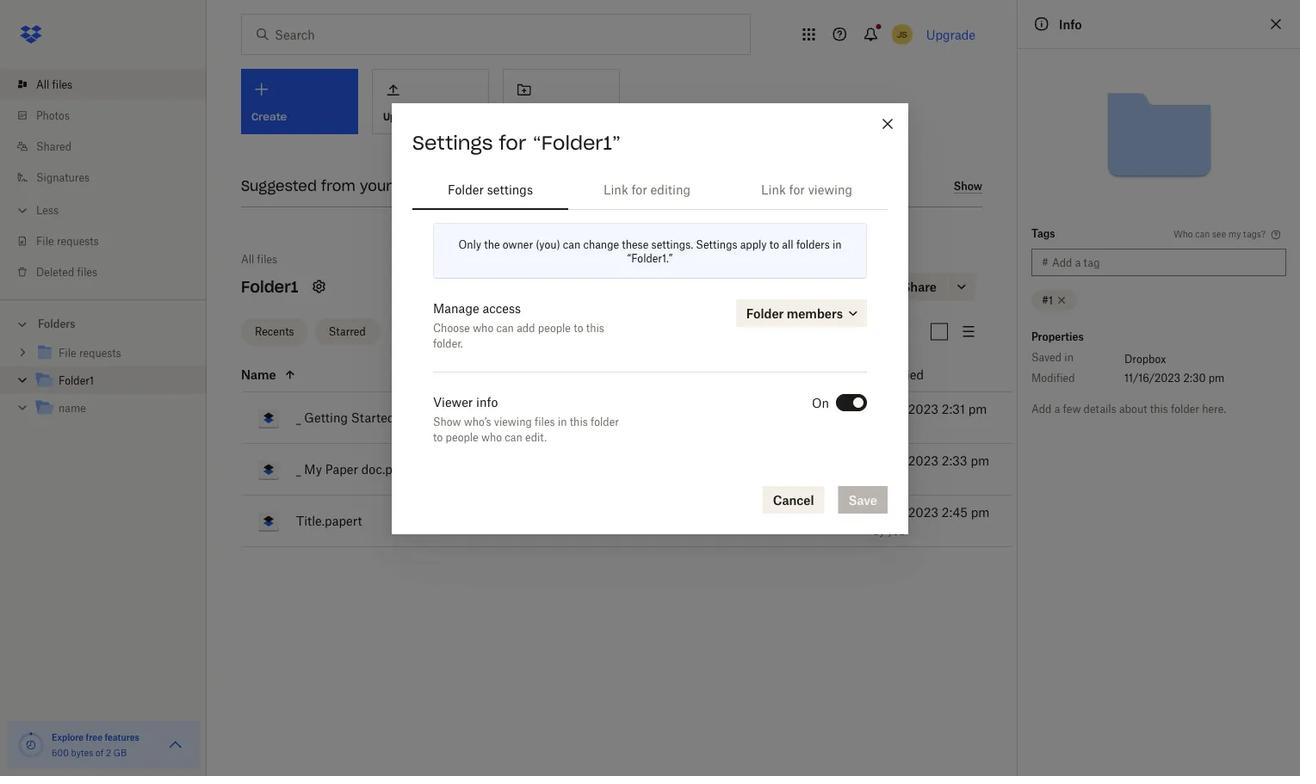 Task type: locate. For each thing, give the bounding box(es) containing it.
0 horizontal spatial people
[[446, 431, 479, 444]]

pm right the 2:31
[[968, 402, 987, 417]]

table
[[203, 358, 1013, 548]]

settings
[[412, 131, 493, 155], [696, 238, 738, 251]]

1 horizontal spatial in
[[833, 238, 842, 251]]

0 vertical spatial by
[[873, 474, 885, 487]]

editing
[[651, 182, 691, 197]]

0 horizontal spatial to
[[433, 431, 443, 444]]

0 horizontal spatial who
[[735, 368, 763, 382]]

by inside 11/16/2023 2:45 pm by you
[[873, 525, 885, 538]]

2 _ from the top
[[296, 462, 301, 477]]

folders
[[38, 318, 75, 331]]

dropbox link
[[1125, 350, 1166, 368]]

pm inside 11/16/2023 2:33 pm by you
[[971, 454, 990, 468]]

who
[[1174, 229, 1193, 240], [735, 368, 763, 382]]

0 vertical spatial in
[[833, 238, 842, 251]]

files up edit.
[[535, 415, 555, 428]]

pm inside 11/16/2023 2:45 pm by you
[[971, 505, 990, 520]]

all files up photos
[[36, 78, 72, 91]]

1 _ from the top
[[296, 411, 301, 425]]

to down 'show'
[[433, 431, 443, 444]]

who down who's
[[481, 431, 502, 444]]

dropbox up 11/16/2023 2:30 pm
[[1125, 353, 1166, 366]]

11/16/2023 inside 11/16/2023 2:45 pm by you
[[873, 505, 939, 520]]

_ inside _ my paper doc.paper link
[[296, 462, 301, 477]]

#
[[1042, 256, 1049, 269]]

1 by from the top
[[873, 474, 885, 487]]

modified up 11/16/2023 2:31 pm
[[873, 368, 924, 382]]

link
[[604, 182, 628, 197], [761, 182, 786, 197]]

apply
[[740, 238, 767, 251]]

in inside viewer info show who's viewing files in this folder to people who can edit.
[[558, 415, 567, 428]]

0 vertical spatial settings
[[412, 131, 493, 155]]

2:31
[[942, 402, 965, 417]]

2 vertical spatial to
[[433, 431, 443, 444]]

dropbox image
[[14, 17, 48, 52]]

this
[[586, 322, 604, 335], [1150, 403, 1168, 415], [570, 415, 588, 428]]

all files link up 'recents' button
[[241, 251, 277, 268]]

my
[[1229, 229, 1241, 240]]

0 horizontal spatial for
[[499, 131, 527, 155]]

dropbox inside _ getting started with dropbox paper.paper link
[[426, 411, 475, 425]]

gb
[[113, 748, 127, 759]]

by down 11/16/2023 2:33 pm by you
[[873, 525, 885, 538]]

folder settings
[[448, 182, 533, 197]]

0 vertical spatial all files
[[36, 78, 72, 91]]

settings.
[[651, 238, 693, 251]]

1 vertical spatial who
[[481, 431, 502, 444]]

1 horizontal spatial folder
[[746, 306, 784, 321]]

who for who can access
[[735, 368, 763, 382]]

_ inside _ getting started with dropbox paper.paper link
[[296, 411, 301, 425]]

1 vertical spatial in
[[1065, 351, 1074, 364]]

1 horizontal spatial all files
[[241, 253, 277, 266]]

this right about
[[1150, 403, 1168, 415]]

signatures
[[36, 171, 90, 184]]

this right add
[[586, 322, 604, 335]]

all inside list item
[[36, 78, 49, 91]]

list
[[0, 59, 207, 300]]

0 vertical spatial all files link
[[14, 69, 207, 100]]

2 link from the left
[[761, 182, 786, 197]]

paper.paper
[[478, 411, 546, 425]]

all files inside list item
[[36, 78, 72, 91]]

who down folder members
[[735, 368, 763, 382]]

tab list
[[412, 169, 888, 210]]

can down paper.paper
[[505, 431, 522, 444]]

who right choose
[[473, 322, 494, 335]]

1 vertical spatial only
[[720, 280, 743, 293]]

to inside viewer info show who's viewing files in this folder to people who can edit.
[[433, 431, 443, 444]]

files inside deleted files link
[[77, 266, 97, 279]]

by up 11/16/2023 2:45 pm by you
[[873, 474, 885, 487]]

2 horizontal spatial in
[[1065, 351, 1074, 364]]

0 horizontal spatial folder1
[[59, 375, 94, 388]]

1 vertical spatial all
[[241, 253, 254, 266]]

1 vertical spatial who
[[735, 368, 763, 382]]

you up 11/16/2023 2:45 pm by you
[[888, 474, 905, 487]]

add
[[517, 322, 535, 335]]

viewing up edit.
[[494, 415, 532, 428]]

manage
[[433, 301, 479, 316]]

edit.
[[525, 431, 547, 444]]

11/16/2023 for 11/16/2023 2:33 pm by you
[[873, 454, 939, 468]]

in right saved
[[1065, 351, 1074, 364]]

people
[[538, 322, 571, 335], [446, 431, 479, 444]]

share
[[902, 279, 937, 294]]

11/16/2023 down modified button
[[873, 402, 939, 417]]

2:45
[[942, 505, 968, 520]]

"folder1."
[[627, 252, 673, 265]]

viewing up the folders
[[808, 182, 853, 197]]

0 vertical spatial who
[[1174, 229, 1193, 240]]

group
[[0, 336, 207, 435]]

link left editing
[[604, 182, 628, 197]]

1 vertical spatial all files
[[241, 253, 277, 266]]

0 horizontal spatial all files
[[36, 78, 72, 91]]

_ left getting on the left bottom of the page
[[296, 411, 301, 425]]

folder settings tab
[[412, 169, 568, 210]]

who left see
[[1174, 229, 1193, 240]]

by
[[873, 474, 885, 487], [873, 525, 885, 538]]

photos
[[36, 109, 70, 122]]

all
[[782, 238, 794, 251]]

pm for 11/16/2023 2:30 pm
[[1209, 372, 1225, 384]]

0 vertical spatial all
[[36, 78, 49, 91]]

link for viewing tab
[[726, 169, 888, 210]]

1 horizontal spatial who
[[1174, 229, 1193, 240]]

2 horizontal spatial for
[[789, 182, 805, 197]]

1 vertical spatial to
[[574, 322, 583, 335]]

folder for folder settings
[[448, 182, 484, 197]]

share button
[[873, 273, 947, 301]]

0 vertical spatial viewing
[[808, 182, 853, 197]]

folder1
[[241, 277, 298, 297], [59, 375, 94, 388]]

all up 'recents' button
[[241, 253, 254, 266]]

quota usage element
[[17, 732, 45, 760]]

access up on
[[790, 368, 828, 382]]

1 horizontal spatial settings
[[696, 238, 738, 251]]

settings up the activity
[[412, 131, 493, 155]]

only inside the "name title.papert, modified 11/16/2023 2:45 pm," element
[[735, 516, 760, 530]]

folder left settings
[[448, 182, 484, 197]]

1 horizontal spatial to
[[574, 322, 583, 335]]

pm right 2:30 at the top
[[1209, 372, 1225, 384]]

settings left apply
[[696, 238, 738, 251]]

access inside manage access choose who can add people to this folder.
[[483, 301, 521, 316]]

11/16/2023 for 11/16/2023 2:45 pm by you
[[873, 505, 939, 520]]

2 vertical spatial in
[[558, 415, 567, 428]]

all files link
[[14, 69, 207, 100], [241, 251, 277, 268]]

access up the folder members dropdown button
[[792, 280, 825, 293]]

0 vertical spatial _
[[296, 411, 301, 425]]

features
[[105, 732, 139, 743]]

folder1 up name
[[59, 375, 94, 388]]

1 horizontal spatial link
[[761, 182, 786, 197]]

tags?
[[1244, 229, 1266, 240]]

you
[[746, 280, 763, 293], [888, 474, 905, 487], [763, 516, 782, 530], [888, 525, 905, 538]]

0 horizontal spatial folder
[[448, 182, 484, 197]]

1 vertical spatial folder1
[[59, 375, 94, 388]]

_ for _ getting started with dropbox paper.paper
[[296, 411, 301, 425]]

1 horizontal spatial modified
[[1032, 372, 1075, 384]]

1 vertical spatial all files link
[[241, 251, 277, 268]]

0 horizontal spatial all files link
[[14, 69, 207, 100]]

in right paper.paper
[[558, 415, 567, 428]]

all up photos
[[36, 78, 49, 91]]

0 horizontal spatial viewing
[[494, 415, 532, 428]]

1 vertical spatial folder
[[746, 306, 784, 321]]

see
[[1212, 229, 1226, 240]]

folder
[[448, 182, 484, 197], [746, 306, 784, 321]]

1 vertical spatial people
[[446, 431, 479, 444]]

by inside 11/16/2023 2:33 pm by you
[[873, 474, 885, 487]]

people inside manage access choose who can add people to this folder.
[[538, 322, 571, 335]]

details
[[1084, 403, 1117, 415]]

0 vertical spatial who
[[473, 322, 494, 335]]

folder left here.
[[1171, 403, 1200, 415]]

11/16/2023 for 11/16/2023 2:30 pm
[[1125, 372, 1181, 384]]

owner
[[503, 238, 533, 251]]

for left editing
[[632, 182, 647, 197]]

folder up name _ my paper doc.paper, modified 11/16/2023 2:33 pm, "element"
[[591, 415, 619, 428]]

only inside "only the owner (you) can change these settings. settings apply to all folders in "folder1.""
[[458, 238, 481, 251]]

only for only you have access
[[720, 280, 743, 293]]

this up name _ my paper doc.paper, modified 11/16/2023 2:33 pm, "element"
[[570, 415, 588, 428]]

2 vertical spatial only
[[735, 516, 760, 530]]

0 horizontal spatial all
[[36, 78, 49, 91]]

saved in
[[1032, 351, 1074, 364]]

tab list containing folder settings
[[412, 169, 888, 210]]

all files link up shared 'link'
[[14, 69, 207, 100]]

0 horizontal spatial folder
[[591, 415, 619, 428]]

link up all
[[761, 182, 786, 197]]

who inside viewer info show who's viewing files in this folder to people who can edit.
[[481, 431, 502, 444]]

name
[[59, 402, 86, 415]]

for up settings
[[499, 131, 527, 155]]

11/16/2023 inside name _ getting started with dropbox paper.paper, modified 11/16/2023 2:31 pm, element
[[873, 402, 939, 417]]

2
[[106, 748, 111, 759]]

0 vertical spatial people
[[538, 322, 571, 335]]

explore
[[52, 732, 84, 743]]

can inside manage access choose who can add people to this folder.
[[496, 322, 514, 335]]

modified inside button
[[873, 368, 924, 382]]

all files up 'recents' button
[[241, 253, 277, 266]]

shared
[[36, 140, 71, 153]]

name title.papert, modified 11/16/2023 2:45 pm, element
[[203, 496, 1013, 548]]

11/16/2023 2:45 pm by you
[[873, 505, 990, 538]]

modified button
[[873, 365, 969, 385]]

file
[[36, 235, 54, 248]]

1 vertical spatial by
[[873, 525, 885, 538]]

in right the folders
[[833, 238, 842, 251]]

0 vertical spatial access
[[792, 280, 825, 293]]

_
[[296, 411, 301, 425], [296, 462, 301, 477]]

pm right 2:45
[[971, 505, 990, 520]]

0 vertical spatial folder
[[448, 182, 484, 197]]

folder inside tab
[[448, 182, 484, 197]]

files right deleted
[[77, 266, 97, 279]]

people down 'show'
[[446, 431, 479, 444]]

for up all
[[789, 182, 805, 197]]

1 horizontal spatial people
[[538, 322, 571, 335]]

folder down only you have access
[[746, 306, 784, 321]]

folder1 link
[[34, 370, 193, 393]]

name _ my paper doc.paper, modified 11/16/2023 2:33 pm, element
[[203, 444, 1013, 496]]

0 vertical spatial folder1
[[241, 277, 298, 297]]

1 vertical spatial settings
[[696, 238, 738, 251]]

folder
[[1171, 403, 1200, 415], [591, 415, 619, 428]]

a
[[1055, 403, 1060, 415]]

1 link from the left
[[604, 182, 628, 197]]

name link
[[34, 397, 193, 421]]

to left all
[[770, 238, 779, 251]]

11/16/2023 left 2:45
[[873, 505, 939, 520]]

to right add
[[574, 322, 583, 335]]

free
[[86, 732, 102, 743]]

1 vertical spatial dropbox
[[426, 411, 475, 425]]

1 horizontal spatial viewing
[[808, 182, 853, 197]]

title.papert link
[[296, 511, 362, 532]]

access up add
[[483, 301, 521, 316]]

1 vertical spatial _
[[296, 462, 301, 477]]

cancel
[[773, 493, 814, 508]]

0 vertical spatial only
[[458, 238, 481, 251]]

_ left my
[[296, 462, 301, 477]]

2:30
[[1184, 372, 1206, 384]]

_ my paper doc.paper link
[[296, 459, 418, 480]]

for for "folder1"
[[499, 131, 527, 155]]

requests
[[57, 235, 99, 248]]

for for viewing
[[789, 182, 805, 197]]

1 vertical spatial viewing
[[494, 415, 532, 428]]

0 horizontal spatial link
[[604, 182, 628, 197]]

1 horizontal spatial for
[[632, 182, 647, 197]]

0 horizontal spatial modified
[[873, 368, 924, 382]]

pm right 2:33
[[971, 454, 990, 468]]

modified down saved in
[[1032, 372, 1075, 384]]

people right add
[[538, 322, 571, 335]]

folder1 up 'recents' button
[[241, 277, 298, 297]]

all files
[[36, 78, 72, 91], [241, 253, 277, 266]]

files up photos
[[52, 78, 72, 91]]

dropbox down viewer
[[426, 411, 475, 425]]

about
[[1119, 403, 1148, 415]]

1 horizontal spatial all
[[241, 253, 254, 266]]

folder inside dropdown button
[[746, 306, 784, 321]]

can right (you) at the left top of the page
[[563, 238, 581, 251]]

2 by from the top
[[873, 525, 885, 538]]

0 vertical spatial to
[[770, 238, 779, 251]]

who inside manage access choose who can add people to this folder.
[[473, 322, 494, 335]]

"folder1"
[[533, 131, 621, 155]]

0 horizontal spatial in
[[558, 415, 567, 428]]

title.papert
[[296, 514, 362, 529]]

name
[[241, 368, 276, 382]]

link for link for editing
[[604, 182, 628, 197]]

starred button
[[315, 318, 380, 346]]

can left add
[[496, 322, 514, 335]]

in inside "only the owner (you) can change these settings. settings apply to all folders in "folder1.""
[[833, 238, 842, 251]]

1 horizontal spatial dropbox
[[1125, 353, 1166, 366]]

modified
[[873, 368, 924, 382], [1032, 372, 1075, 384]]

you down 11/16/2023 2:33 pm by you
[[888, 525, 905, 538]]

less image
[[14, 202, 31, 219]]

11/16/2023 left 2:33
[[873, 454, 939, 468]]

11/16/2023 down dropbox link
[[1125, 372, 1181, 384]]

0 horizontal spatial dropbox
[[426, 411, 475, 425]]

for
[[499, 131, 527, 155], [632, 182, 647, 197], [789, 182, 805, 197]]

folder1 inside "group"
[[59, 375, 94, 388]]

11/16/2023 inside 11/16/2023 2:33 pm by you
[[873, 454, 939, 468]]

1 vertical spatial access
[[483, 301, 521, 316]]

2 horizontal spatial to
[[770, 238, 779, 251]]

by for 11/16/2023 2:33 pm
[[873, 474, 885, 487]]

link for link for viewing
[[761, 182, 786, 197]]

access
[[792, 280, 825, 293], [483, 301, 521, 316], [790, 368, 828, 382]]



Task type: describe. For each thing, give the bounding box(es) containing it.
list containing all files
[[0, 59, 207, 300]]

11/16/2023 for 11/16/2023 2:31 pm
[[873, 402, 939, 417]]

can left see
[[1195, 229, 1210, 240]]

of
[[96, 748, 104, 759]]

folder settings tab panel
[[412, 223, 888, 466]]

with
[[398, 411, 423, 425]]

files up 'recents' button
[[257, 253, 277, 266]]

paper
[[325, 462, 358, 477]]

name button
[[241, 365, 693, 385]]

folder.
[[433, 337, 463, 350]]

info
[[1059, 17, 1082, 31]]

only you
[[735, 516, 782, 530]]

your
[[360, 177, 392, 195]]

from
[[321, 177, 355, 195]]

only the owner (you) can change these settings. settings apply to all folders in "folder1."
[[458, 238, 842, 265]]

_ getting started with dropbox paper.paper link
[[296, 408, 546, 428]]

link for editing
[[604, 182, 691, 197]]

upgrade
[[926, 27, 976, 42]]

upgrade link
[[926, 27, 976, 42]]

2:33
[[942, 454, 968, 468]]

these
[[622, 238, 649, 251]]

11/16/2023 2:30 pm
[[1125, 372, 1225, 384]]

tab list inside settings for "folder1" dialog
[[412, 169, 888, 210]]

file requests
[[36, 235, 99, 248]]

you inside 11/16/2023 2:45 pm by you
[[888, 525, 905, 538]]

1 horizontal spatial all files link
[[241, 251, 277, 268]]

choose
[[433, 322, 470, 335]]

here.
[[1202, 403, 1226, 415]]

viewing inside tab
[[808, 182, 853, 197]]

members
[[787, 306, 843, 321]]

file requests link
[[14, 226, 207, 257]]

doc.paper
[[361, 462, 418, 477]]

only for only you
[[735, 516, 760, 530]]

#1
[[1042, 294, 1053, 307]]

recents
[[255, 326, 294, 338]]

#1 button
[[1032, 290, 1077, 311]]

who for who can see my tags?
[[1174, 229, 1193, 240]]

change
[[583, 238, 619, 251]]

started
[[351, 411, 395, 425]]

bytes
[[71, 748, 93, 759]]

link for viewing
[[761, 182, 853, 197]]

deleted files link
[[14, 257, 207, 288]]

have
[[766, 280, 789, 293]]

people inside viewer info show who's viewing files in this folder to people who can edit.
[[446, 431, 479, 444]]

1 horizontal spatial folder
[[1171, 403, 1200, 415]]

1 horizontal spatial folder1
[[241, 277, 298, 297]]

you left the have
[[746, 280, 763, 293]]

activity
[[396, 177, 450, 195]]

pm for 11/16/2023 2:45 pm by you
[[971, 505, 990, 520]]

signatures link
[[14, 162, 207, 193]]

only you have access
[[720, 280, 825, 293]]

recents button
[[241, 318, 308, 346]]

you inside 11/16/2023 2:33 pm by you
[[888, 474, 905, 487]]

name _ getting started with dropbox paper.paper, modified 11/16/2023 2:31 pm, element
[[203, 393, 1013, 444]]

you down cancel "button"
[[763, 516, 782, 530]]

folder inside viewer info show who's viewing files in this folder to people who can edit.
[[591, 415, 619, 428]]

all files list item
[[0, 69, 207, 100]]

properties
[[1032, 330, 1084, 343]]

settings
[[487, 182, 533, 197]]

deleted files
[[36, 266, 97, 279]]

table containing name
[[203, 358, 1013, 548]]

who can see my tags? image
[[1269, 228, 1283, 242]]

to inside manage access choose who can add people to this folder.
[[574, 322, 583, 335]]

viewing inside viewer info show who's viewing files in this folder to people who can edit.
[[494, 415, 532, 428]]

only for only the owner (you) can change these settings. settings apply to all folders in "folder1."
[[458, 238, 481, 251]]

close right sidebar image
[[1266, 14, 1287, 34]]

0 horizontal spatial settings
[[412, 131, 493, 155]]

this inside viewer info show who's viewing files in this folder to people who can edit.
[[570, 415, 588, 428]]

folders
[[796, 238, 830, 251]]

saved
[[1032, 351, 1062, 364]]

this inside manage access choose who can add people to this folder.
[[586, 322, 604, 335]]

can down folder members
[[766, 368, 786, 382]]

link for editing tab
[[568, 169, 726, 210]]

folders button
[[0, 311, 207, 336]]

photos link
[[14, 100, 207, 131]]

less
[[36, 204, 59, 217]]

group containing folder1
[[0, 336, 207, 435]]

explore free features 600 bytes of 2 gb
[[52, 732, 139, 759]]

(you)
[[536, 238, 560, 251]]

folder for folder members
[[746, 306, 784, 321]]

suggested
[[241, 177, 317, 195]]

who can see my tags?
[[1174, 229, 1266, 240]]

600
[[52, 748, 69, 759]]

getting
[[304, 411, 348, 425]]

can inside "only the owner (you) can change these settings. settings apply to all folders in "folder1.""
[[563, 238, 581, 251]]

for for editing
[[632, 182, 647, 197]]

viewer
[[433, 395, 473, 410]]

only you button
[[735, 516, 782, 530]]

viewer info show who's viewing files in this folder to people who can edit.
[[433, 395, 619, 444]]

on
[[812, 396, 829, 410]]

settings inside "only the owner (you) can change these settings. settings apply to all folders in "folder1.""
[[696, 238, 738, 251]]

folder members
[[746, 306, 843, 321]]

_ for _ my paper doc.paper
[[296, 462, 301, 477]]

pm for 11/16/2023 2:31 pm
[[968, 402, 987, 417]]

pm for 11/16/2023 2:33 pm by you
[[971, 454, 990, 468]]

add a few details about this folder here.
[[1032, 403, 1226, 415]]

who's
[[464, 415, 491, 428]]

show
[[433, 415, 461, 428]]

tags
[[1032, 227, 1055, 240]]

0 vertical spatial dropbox
[[1125, 353, 1166, 366]]

starred
[[329, 326, 366, 338]]

to inside "only the owner (you) can change these settings. settings apply to all folders in "folder1.""
[[770, 238, 779, 251]]

11/16/2023 2:31 pm
[[873, 402, 987, 417]]

settings for "folder1" dialog
[[392, 103, 909, 673]]

the
[[484, 238, 500, 251]]

add
[[1032, 403, 1052, 415]]

deleted
[[36, 266, 74, 279]]

_ getting started with dropbox paper.paper
[[296, 411, 546, 425]]

2 vertical spatial access
[[790, 368, 828, 382]]

who can access
[[735, 368, 828, 382]]

my
[[304, 462, 322, 477]]

by for 11/16/2023 2:45 pm
[[873, 525, 885, 538]]

can inside viewer info show who's viewing files in this folder to people who can edit.
[[505, 431, 522, 444]]

folder members button
[[736, 300, 867, 327]]

cancel button
[[763, 487, 825, 514]]

files inside the all files list item
[[52, 78, 72, 91]]

files inside viewer info show who's viewing files in this folder to people who can edit.
[[535, 415, 555, 428]]



Task type: vqa. For each thing, say whether or not it's contained in the screenshot.
people
yes



